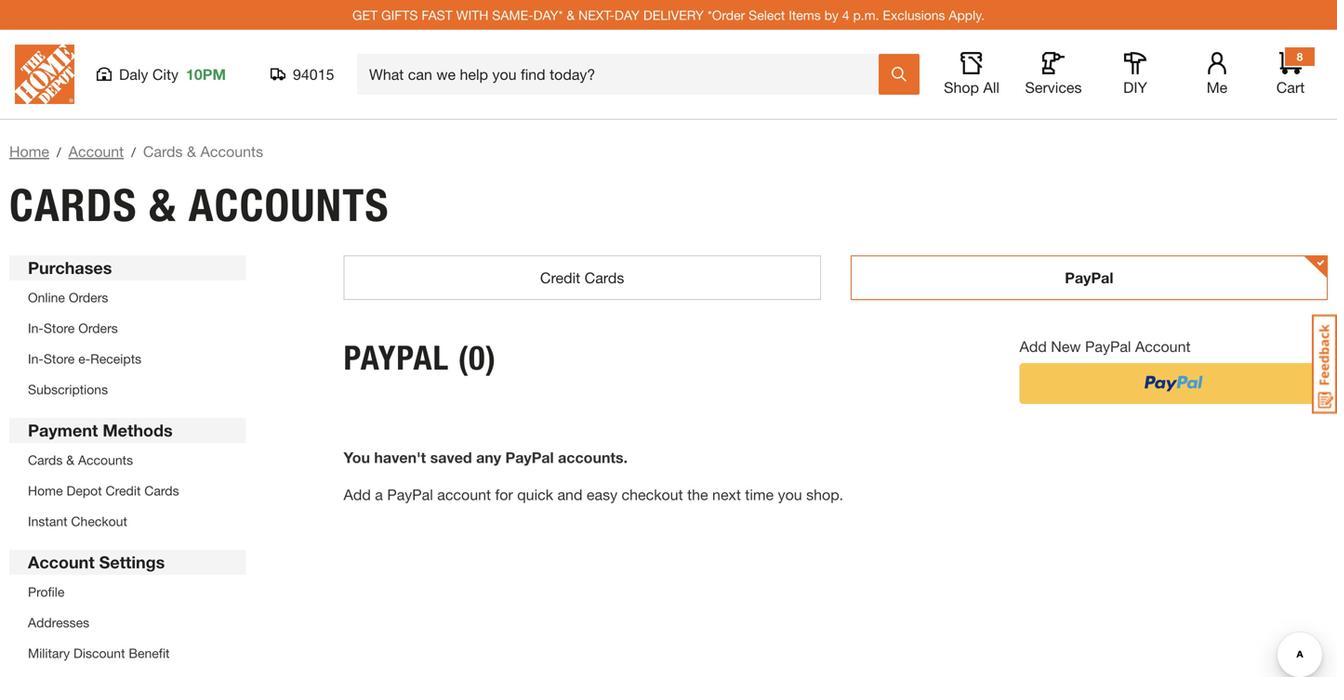 Task type: vqa. For each thing, say whether or not it's contained in the screenshot.
coffee
no



Task type: describe. For each thing, give the bounding box(es) containing it.
haven't
[[374, 449, 426, 467]]

paypal button
[[851, 256, 1328, 300]]

add new paypal account
[[1020, 338, 1191, 356]]

home link
[[9, 143, 49, 160]]

shop.
[[806, 486, 844, 504]]

add for add new paypal account
[[1020, 338, 1047, 356]]

get gifts fast with same-day* & next-day delivery *order select items by 4 p.m. exclusions apply.
[[352, 7, 985, 23]]

add a paypal account for quick and easy checkout the next time you shop.
[[344, 486, 844, 504]]

easy
[[587, 486, 618, 504]]

0 vertical spatial accounts
[[200, 143, 263, 160]]

(
[[458, 338, 469, 379]]

accounts
[[189, 179, 389, 233]]

home depot credit cards link
[[28, 484, 179, 499]]

select
[[749, 7, 785, 23]]

the
[[687, 486, 708, 504]]

in-store e-receipts
[[28, 352, 141, 367]]

military discount benefit
[[28, 646, 170, 662]]

instant checkout
[[28, 514, 127, 530]]

paypal right new
[[1085, 338, 1131, 356]]

94015
[[293, 66, 334, 83]]

me
[[1207, 79, 1228, 96]]

payment
[[28, 421, 98, 441]]

diy button
[[1106, 52, 1165, 97]]

account
[[437, 486, 491, 504]]

depot
[[66, 484, 102, 499]]

credit cards button
[[344, 256, 821, 300]]

home for account
[[9, 143, 49, 160]]

saved
[[430, 449, 472, 467]]

accounts.
[[558, 449, 628, 467]]

2 / from the left
[[131, 145, 136, 160]]

diy
[[1124, 79, 1148, 96]]

checkout
[[622, 486, 683, 504]]

cart
[[1277, 79, 1305, 96]]

paypal right a
[[387, 486, 433, 504]]

exclusions
[[883, 7, 945, 23]]

subscriptions
[[28, 382, 108, 398]]

day
[[615, 7, 640, 23]]

settings
[[99, 553, 165, 573]]

a
[[375, 486, 383, 504]]

in-store e-receipts link
[[28, 352, 141, 367]]

4
[[842, 7, 850, 23]]

military discount benefit link
[[28, 646, 170, 662]]

0 horizontal spatial accounts
[[78, 453, 133, 468]]

addresses link
[[28, 616, 89, 631]]

fast
[[422, 7, 453, 23]]

daly city 10pm
[[119, 66, 226, 83]]

receipts
[[90, 352, 141, 367]]

purchases
[[28, 258, 112, 278]]

and
[[558, 486, 583, 504]]

credit inside button
[[540, 269, 581, 287]]

0 vertical spatial orders
[[69, 290, 108, 306]]

cart 8
[[1277, 50, 1305, 96]]

delivery
[[643, 7, 704, 23]]

for
[[495, 486, 513, 504]]

same-
[[492, 7, 533, 23]]

instant checkout link
[[28, 514, 127, 530]]

10pm
[[186, 66, 226, 83]]

services button
[[1024, 52, 1083, 97]]

home / account / cards & accounts
[[9, 143, 263, 160]]

paypal
[[344, 338, 449, 379]]

8
[[1297, 50, 1303, 63]]

& down home / account / cards & accounts
[[149, 179, 177, 233]]

add for add a paypal account for quick and easy checkout the next time you shop.
[[344, 486, 371, 504]]

methods
[[103, 421, 173, 441]]

apply.
[[949, 7, 985, 23]]

cards & accounts
[[9, 179, 389, 233]]

What can we help you find today? search field
[[369, 55, 878, 94]]

profile
[[28, 585, 65, 600]]

94015 button
[[271, 65, 335, 84]]

you haven't saved any paypal accounts.
[[344, 449, 628, 467]]

shop
[[944, 79, 979, 96]]

shop all button
[[942, 52, 1002, 97]]

day*
[[533, 7, 563, 23]]

benefit
[[129, 646, 170, 662]]

quick
[[517, 486, 553, 504]]

services
[[1025, 79, 1082, 96]]



Task type: locate. For each thing, give the bounding box(es) containing it.
online orders link
[[28, 290, 108, 306]]

shop all
[[944, 79, 1000, 96]]

add left a
[[344, 486, 371, 504]]

any
[[476, 449, 501, 467]]

/ right the account link
[[131, 145, 136, 160]]

1 vertical spatial accounts
[[78, 453, 133, 468]]

add
[[1020, 338, 1047, 356], [344, 486, 371, 504]]

in- up subscriptions
[[28, 352, 44, 367]]

0 horizontal spatial add
[[344, 486, 371, 504]]

store
[[44, 321, 75, 336], [44, 352, 75, 367]]

by
[[825, 7, 839, 23]]

store for orders
[[44, 321, 75, 336]]

1 vertical spatial add
[[344, 486, 371, 504]]

1 vertical spatial home
[[28, 484, 63, 499]]

/ right home link
[[57, 145, 61, 160]]

&
[[567, 7, 575, 23], [187, 143, 196, 160], [149, 179, 177, 233], [66, 453, 74, 468]]

time
[[745, 486, 774, 504]]

addresses
[[28, 616, 89, 631]]

cards
[[9, 179, 137, 233]]

0 vertical spatial account
[[68, 143, 124, 160]]

in- down online
[[28, 321, 44, 336]]

0 horizontal spatial credit
[[106, 484, 141, 499]]

credit
[[540, 269, 581, 287], [106, 484, 141, 499]]

cards
[[143, 143, 183, 160], [585, 269, 624, 287], [28, 453, 63, 468], [144, 484, 179, 499]]

1 horizontal spatial /
[[131, 145, 136, 160]]

new
[[1051, 338, 1081, 356]]

in-store orders link
[[28, 321, 118, 336]]

feedback link image
[[1312, 314, 1337, 415]]

me button
[[1188, 52, 1247, 97]]

paypal inside button
[[1065, 269, 1114, 287]]

& up cards & accounts
[[187, 143, 196, 160]]

items
[[789, 7, 821, 23]]

& down payment on the left bottom of the page
[[66, 453, 74, 468]]

get
[[352, 7, 378, 23]]

1 vertical spatial store
[[44, 352, 75, 367]]

account settings
[[28, 553, 165, 573]]

cards & accounts
[[28, 453, 133, 468]]

& right day*
[[567, 7, 575, 23]]

2 store from the top
[[44, 352, 75, 367]]

orders
[[69, 290, 108, 306], [78, 321, 118, 336]]

1 / from the left
[[57, 145, 61, 160]]

paypal ( 0 )
[[344, 338, 497, 379]]

home left the account link
[[9, 143, 49, 160]]

accounts up cards & accounts
[[200, 143, 263, 160]]

0 vertical spatial add
[[1020, 338, 1047, 356]]

in-store orders
[[28, 321, 118, 336]]

accounts
[[200, 143, 263, 160], [78, 453, 133, 468]]

home up instant
[[28, 484, 63, 499]]

1 vertical spatial account
[[1135, 338, 1191, 356]]

paypal up add new paypal account
[[1065, 269, 1114, 287]]

in- for in-store e-receipts
[[28, 352, 44, 367]]

add left new
[[1020, 338, 1047, 356]]

you
[[778, 486, 802, 504]]

daly
[[119, 66, 148, 83]]

1 horizontal spatial accounts
[[200, 143, 263, 160]]

cards inside button
[[585, 269, 624, 287]]

military
[[28, 646, 70, 662]]

paypal up quick
[[505, 449, 554, 467]]

1 vertical spatial orders
[[78, 321, 118, 336]]

accounts down payment methods
[[78, 453, 133, 468]]

online orders
[[28, 290, 108, 306]]

gifts
[[381, 7, 418, 23]]

e-
[[78, 352, 90, 367]]

city
[[152, 66, 179, 83]]

the home depot logo image
[[15, 45, 74, 104]]

store down online orders link
[[44, 321, 75, 336]]

all
[[983, 79, 1000, 96]]

home depot credit cards
[[28, 484, 179, 499]]

0 horizontal spatial /
[[57, 145, 61, 160]]

1 horizontal spatial add
[[1020, 338, 1047, 356]]

1 vertical spatial credit
[[106, 484, 141, 499]]

instant
[[28, 514, 67, 530]]

subscriptions link
[[28, 382, 108, 398]]

checkout
[[71, 514, 127, 530]]

cards & accounts link
[[28, 453, 133, 468]]

/
[[57, 145, 61, 160], [131, 145, 136, 160]]

1 vertical spatial in-
[[28, 352, 44, 367]]

0 vertical spatial home
[[9, 143, 49, 160]]

)
[[486, 338, 497, 379]]

store left e-
[[44, 352, 75, 367]]

payment methods
[[28, 421, 173, 441]]

2 in- from the top
[[28, 352, 44, 367]]

2 vertical spatial account
[[28, 553, 95, 573]]

paypal
[[1065, 269, 1114, 287], [1085, 338, 1131, 356], [505, 449, 554, 467], [387, 486, 433, 504]]

1 in- from the top
[[28, 321, 44, 336]]

store for e-
[[44, 352, 75, 367]]

profile link
[[28, 585, 65, 600]]

home
[[9, 143, 49, 160], [28, 484, 63, 499]]

you
[[344, 449, 370, 467]]

next
[[712, 486, 741, 504]]

1 store from the top
[[44, 321, 75, 336]]

0 vertical spatial store
[[44, 321, 75, 336]]

with
[[456, 7, 489, 23]]

orders up in-store e-receipts link
[[78, 321, 118, 336]]

discount
[[73, 646, 125, 662]]

in- for in-store orders
[[28, 321, 44, 336]]

*order
[[708, 7, 745, 23]]

1 horizontal spatial credit
[[540, 269, 581, 287]]

home for credit
[[28, 484, 63, 499]]

0 vertical spatial in-
[[28, 321, 44, 336]]

account link
[[68, 143, 124, 160]]

0
[[469, 338, 486, 379]]

next-
[[579, 7, 615, 23]]

p.m.
[[853, 7, 879, 23]]

orders up in-store orders link
[[69, 290, 108, 306]]

account
[[68, 143, 124, 160], [1135, 338, 1191, 356], [28, 553, 95, 573]]

0 vertical spatial credit
[[540, 269, 581, 287]]

online
[[28, 290, 65, 306]]



